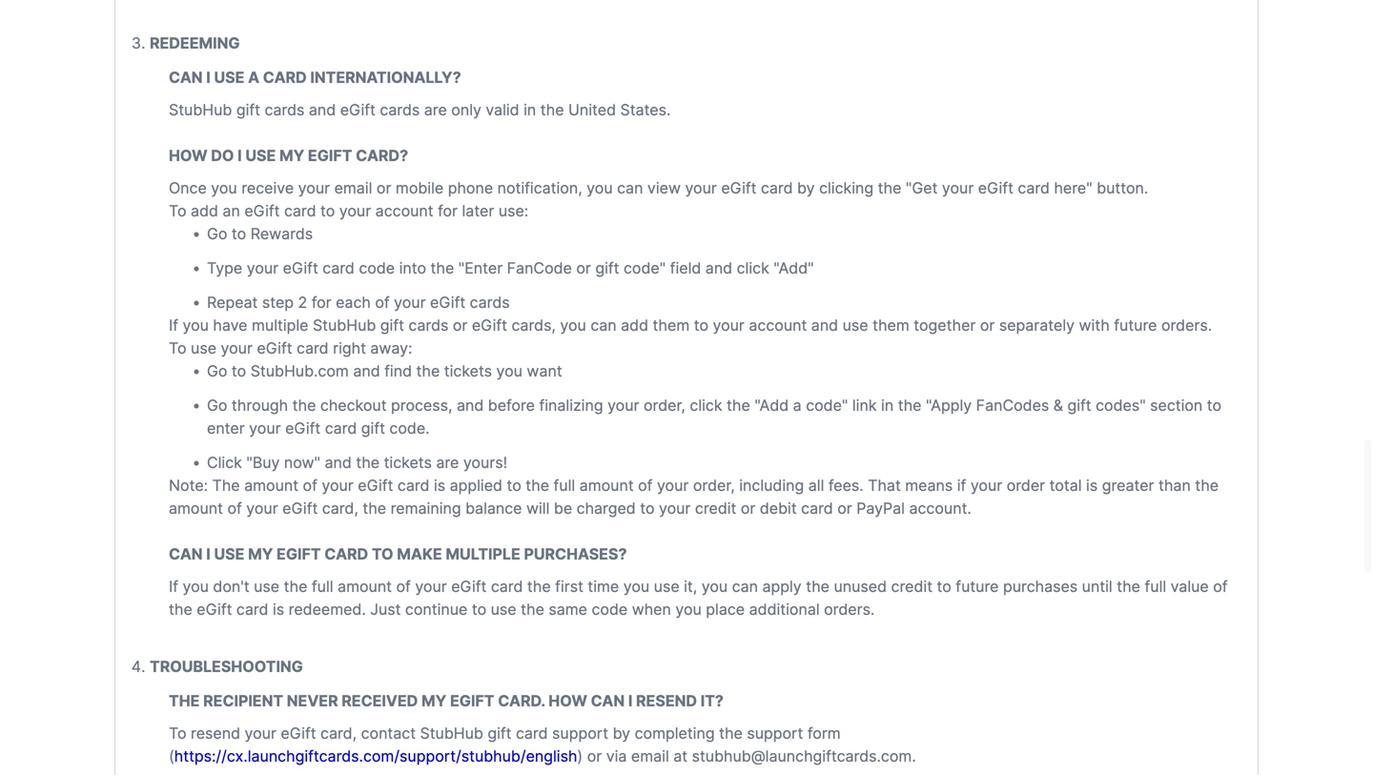 Task type: vqa. For each thing, say whether or not it's contained in the screenshot.
the rightmost Tickets
yes



Task type: locate. For each thing, give the bounding box(es) containing it.
link
[[853, 396, 877, 415]]

orders. inside if you have multiple stubhub gift cards or egift cards, you can add them to your account and use them together or separately with future orders. to use your egift card right away:
[[1162, 316, 1212, 335]]

0 horizontal spatial is
[[273, 600, 284, 619]]

fancodes
[[976, 396, 1049, 415]]

by up via
[[613, 724, 631, 743]]

future inside the if you don't use the full amount of your egift card the first time you use it, you can apply the unused credit to future purchases until the full value of the egift card is redeemed. just continue to use the same code when you place additional orders.
[[956, 577, 999, 596]]

1 horizontal spatial credit
[[891, 577, 933, 596]]

your up 'continue'
[[415, 577, 447, 596]]

future inside if you have multiple stubhub gift cards or egift cards, you can add them to your account and use them together or separately with future orders. to use your egift card right away:
[[1114, 316, 1157, 335]]

2 vertical spatial my
[[422, 692, 447, 711]]

multiple
[[252, 316, 309, 335]]

2 them from the left
[[873, 316, 910, 335]]

order, inside go through the checkout process, and before finalizing your order, click the "add a code" link in the "apply fancodes & gift codes" section to enter your egift card gift code.
[[644, 396, 686, 415]]

0 horizontal spatial email
[[334, 179, 372, 197]]

1 vertical spatial future
[[956, 577, 999, 596]]

and inside go through the checkout process, and before finalizing your order, click the "add a code" link in the "apply fancodes & gift codes" section to enter your egift card gift code.
[[457, 396, 484, 415]]

gift inside to resend your egift card, contact stubhub gift card support by completing the support form (
[[488, 724, 512, 743]]

full
[[554, 476, 575, 495], [312, 577, 333, 596], [1145, 577, 1167, 596]]

if inside the if you don't use the full amount of your egift card the first time you use it, you can apply the unused credit to future purchases until the full value of the egift card is redeemed. just continue to use the same code when you place additional orders.
[[169, 577, 178, 596]]

1 horizontal spatial can
[[617, 179, 643, 197]]

0 horizontal spatial click
[[690, 396, 723, 415]]

can down note:
[[169, 545, 203, 564]]

orders. up section
[[1162, 316, 1212, 335]]

remaining
[[391, 499, 461, 518]]

1 vertical spatial click
[[690, 396, 723, 415]]

you up an
[[211, 179, 237, 197]]

2 horizontal spatial full
[[1145, 577, 1167, 596]]

1 support from the left
[[552, 724, 609, 743]]

email inside once you receive your email or mobile phone notification, you can view your egift card by clicking the "get your egift card here" button. to add an egift card to your account for later use:
[[334, 179, 372, 197]]

can for can i use my egift card to make multiple purchases?
[[169, 545, 203, 564]]

amount
[[244, 476, 299, 495], [580, 476, 634, 495], [169, 499, 223, 518], [338, 577, 392, 596]]

1 horizontal spatial by
[[797, 179, 815, 197]]

go to rewards
[[207, 225, 313, 243]]

support up )
[[552, 724, 609, 743]]

support up stubhub@launchgiftcards.com.
[[747, 724, 803, 743]]

1 vertical spatial card
[[325, 545, 368, 564]]

is up remaining
[[434, 476, 446, 495]]

section
[[1150, 396, 1203, 415]]

go inside go through the checkout process, and before finalizing your order, click the "add a code" link in the "apply fancodes & gift codes" section to enter your egift card gift code.
[[207, 396, 227, 415]]

tickets
[[444, 362, 492, 380], [384, 453, 432, 472]]

0 vertical spatial code"
[[624, 259, 666, 277]]

your
[[298, 179, 330, 197], [685, 179, 717, 197], [942, 179, 974, 197], [339, 202, 371, 220], [247, 259, 279, 277], [394, 293, 426, 312], [713, 316, 745, 335], [221, 339, 253, 358], [608, 396, 640, 415], [249, 419, 281, 438], [322, 476, 354, 495], [657, 476, 689, 495], [971, 476, 1003, 495], [246, 499, 278, 518], [659, 499, 691, 518], [415, 577, 447, 596], [245, 724, 277, 743]]

0 vertical spatial by
[[797, 179, 815, 197]]

2 vertical spatial to
[[169, 724, 187, 743]]

2 vertical spatial egift
[[450, 692, 495, 711]]

3 to from the top
[[169, 724, 187, 743]]

card.
[[498, 692, 545, 711]]

in
[[524, 101, 536, 119], [881, 396, 894, 415]]

0 horizontal spatial add
[[191, 202, 218, 220]]

0 vertical spatial email
[[334, 179, 372, 197]]

future
[[1114, 316, 1157, 335], [956, 577, 999, 596]]

card up stubhub.com
[[297, 339, 329, 358]]

phone
[[448, 179, 493, 197]]

1 vertical spatial email
[[631, 747, 669, 766]]

your right finalizing
[[608, 396, 640, 415]]

for inside once you receive your email or mobile phone notification, you can view your egift card by clicking the "get your egift card here" button. to add an egift card to your account for later use:
[[438, 202, 458, 220]]

the left "get
[[878, 179, 902, 197]]

"add
[[755, 396, 789, 415]]

1 horizontal spatial in
[[881, 396, 894, 415]]

to
[[321, 202, 335, 220], [232, 225, 246, 243], [694, 316, 709, 335], [232, 362, 246, 380], [1207, 396, 1222, 415], [507, 476, 522, 495], [640, 499, 655, 518], [937, 577, 952, 596], [472, 600, 487, 619]]

2 horizontal spatial my
[[422, 692, 447, 711]]

0 vertical spatial use
[[214, 68, 245, 87]]

1 horizontal spatial stubhub
[[313, 316, 376, 335]]

0 vertical spatial are
[[424, 101, 447, 119]]

card inside to resend your egift card, contact stubhub gift card support by completing the support form (
[[516, 724, 548, 743]]

1 horizontal spatial account
[[749, 316, 807, 335]]

0 vertical spatial stubhub
[[169, 101, 232, 119]]

credit
[[695, 499, 737, 518], [891, 577, 933, 596]]

i down note:
[[206, 545, 211, 564]]

future right with
[[1114, 316, 1157, 335]]

use up link
[[843, 316, 869, 335]]

2 vertical spatial can
[[732, 577, 758, 596]]

card down checkout
[[325, 419, 357, 438]]

card up https://cx.launchgiftcards.com/support/stubhub/english ) or via email at stubhub@launchgiftcards.com.
[[516, 724, 548, 743]]

1 vertical spatial egift
[[277, 545, 321, 564]]

if inside if you have multiple stubhub gift cards or egift cards, you can add them to your account and use them together or separately with future orders. to use your egift card right away:
[[169, 316, 178, 335]]

0 horizontal spatial card
[[263, 68, 307, 87]]

fancode
[[507, 259, 572, 277]]

are left only
[[424, 101, 447, 119]]

2 to from the top
[[169, 339, 187, 358]]

once you receive your email or mobile phone notification, you can view your egift card by clicking the "get your egift card here" button. to add an egift card to your account for later use:
[[169, 179, 1149, 220]]

card left to
[[325, 545, 368, 564]]

1 horizontal spatial order,
[[693, 476, 735, 495]]

the left "apply
[[898, 396, 922, 415]]

gift down the "a" on the left top of page
[[236, 101, 260, 119]]

0 horizontal spatial in
[[524, 101, 536, 119]]

0 vertical spatial go
[[207, 225, 227, 243]]

for
[[438, 202, 458, 220], [312, 293, 332, 312]]

use
[[214, 68, 245, 87], [245, 146, 276, 165], [214, 545, 245, 564]]

2 horizontal spatial is
[[1086, 476, 1098, 495]]

code left into
[[359, 259, 395, 277]]

3 go from the top
[[207, 396, 227, 415]]

in inside go through the checkout process, and before finalizing your order, click the "add a code" link in the "apply fancodes & gift codes" section to enter your egift card gift code.
[[881, 396, 894, 415]]

0 vertical spatial tickets
[[444, 362, 492, 380]]

stubhub up right
[[313, 316, 376, 335]]

1 horizontal spatial code"
[[806, 396, 848, 415]]

egift left card.
[[450, 692, 495, 711]]

or down card?
[[377, 179, 391, 197]]

gift up 'away:'
[[380, 316, 404, 335]]

1 vertical spatial stubhub
[[313, 316, 376, 335]]

egift left card?
[[308, 146, 352, 165]]

enter
[[207, 419, 245, 438]]

1 vertical spatial if
[[169, 577, 178, 596]]

cards down can i use a card internationally?
[[265, 101, 305, 119]]

use down multiple
[[491, 600, 517, 619]]

0 vertical spatial orders.
[[1162, 316, 1212, 335]]

code.
[[390, 419, 430, 438]]

egift
[[308, 146, 352, 165], [277, 545, 321, 564], [450, 692, 495, 711]]

to down how do i use my egift card?
[[321, 202, 335, 220]]

2 horizontal spatial can
[[732, 577, 758, 596]]

the left "add
[[727, 396, 751, 415]]

card up each
[[323, 259, 355, 277]]

card, down the never
[[321, 724, 357, 743]]

click inside go through the checkout process, and before finalizing your order, click the "add a code" link in the "apply fancodes & gift codes" section to enter your egift card gift code.
[[690, 396, 723, 415]]

to right section
[[1207, 396, 1222, 415]]

into
[[399, 259, 426, 277]]

1 horizontal spatial them
[[873, 316, 910, 335]]

future for purchases
[[956, 577, 999, 596]]

stubhub.com
[[251, 362, 349, 380]]

1 vertical spatial by
[[613, 724, 631, 743]]

click
[[737, 259, 770, 277], [690, 396, 723, 415]]

1 horizontal spatial full
[[554, 476, 575, 495]]

0 horizontal spatial can
[[591, 316, 617, 335]]

0 horizontal spatial future
[[956, 577, 999, 596]]

1 go from the top
[[207, 225, 227, 243]]

egift for use
[[308, 146, 352, 165]]

email for via
[[631, 747, 669, 766]]

add inside if you have multiple stubhub gift cards or egift cards, you can add them to your account and use them together or separately with future orders. to use your egift card right away:
[[621, 316, 649, 335]]

)
[[577, 747, 583, 766]]

0 vertical spatial card,
[[322, 499, 358, 518]]

troubleshooting
[[150, 658, 303, 676]]

the recipient never received my egift card. how can i resend it?
[[169, 692, 724, 711]]

email down card?
[[334, 179, 372, 197]]

or inside once you receive your email or mobile phone notification, you can view your egift card by clicking the "get your egift card here" button. to add an egift card to your account for later use:
[[377, 179, 391, 197]]

card
[[761, 179, 793, 197], [1018, 179, 1050, 197], [284, 202, 316, 220], [323, 259, 355, 277], [297, 339, 329, 358], [325, 419, 357, 438], [398, 476, 430, 495], [801, 499, 833, 518], [491, 577, 523, 596], [236, 600, 268, 619], [516, 724, 548, 743]]

the left first
[[527, 577, 551, 596]]

in right link
[[881, 396, 894, 415]]

2 vertical spatial use
[[214, 545, 245, 564]]

card, inside note: the amount of your egift card is applied to the full amount of your order, including all fees. that means if your order total is greater than the amount of your egift card, the remaining balance will be charged to your credit or debit card or paypal account.
[[322, 499, 358, 518]]

how up once
[[169, 146, 208, 165]]

or right )
[[587, 747, 602, 766]]

full left value
[[1145, 577, 1167, 596]]

1 horizontal spatial for
[[438, 202, 458, 220]]

account inside once you receive your email or mobile phone notification, you can view your egift card by clicking the "get your egift card here" button. to add an egift card to your account for later use:
[[376, 202, 434, 220]]

support
[[552, 724, 609, 743], [747, 724, 803, 743]]

can inside if you have multiple stubhub gift cards or egift cards, you can add them to your account and use them together or separately with future orders. to use your egift card right away:
[[591, 316, 617, 335]]

1 vertical spatial to
[[169, 339, 187, 358]]

2 if from the top
[[169, 577, 178, 596]]

0 vertical spatial add
[[191, 202, 218, 220]]

if
[[169, 316, 178, 335], [169, 577, 178, 596]]

my for i
[[279, 146, 304, 165]]

a
[[248, 68, 260, 87]]

0 horizontal spatial orders.
[[824, 600, 875, 619]]

additional
[[749, 600, 820, 619]]

0 vertical spatial can
[[169, 68, 203, 87]]

0 vertical spatial can
[[617, 179, 643, 197]]

1 if from the top
[[169, 316, 178, 335]]

here"
[[1054, 179, 1093, 197]]

0 vertical spatial if
[[169, 316, 178, 335]]

note:
[[169, 476, 208, 495]]

orders. inside the if you don't use the full amount of your egift card the first time you use it, you can apply the unused credit to future purchases until the full value of the egift card is redeemed. just continue to use the same code when you place additional orders.
[[824, 600, 875, 619]]

1 vertical spatial in
[[881, 396, 894, 415]]

your up go through the checkout process, and before finalizing your order, click the "add a code" link in the "apply fancodes & gift codes" section to enter your egift card gift code.
[[713, 316, 745, 335]]

your inside the if you don't use the full amount of your egift card the first time you use it, you can apply the unused credit to future purchases until the full value of the egift card is redeemed. just continue to use the same code when you place additional orders.
[[415, 577, 447, 596]]

that
[[868, 476, 901, 495]]

can down redeeming
[[169, 68, 203, 87]]

egift for received
[[450, 692, 495, 711]]

2 horizontal spatial stubhub
[[420, 724, 483, 743]]

completing
[[635, 724, 715, 743]]

1 horizontal spatial add
[[621, 316, 649, 335]]

future left the purchases on the right of page
[[956, 577, 999, 596]]

before
[[488, 396, 535, 415]]

cards
[[265, 101, 305, 119], [380, 101, 420, 119], [470, 293, 510, 312], [409, 316, 449, 335]]

stubhub up the do
[[169, 101, 232, 119]]

0 vertical spatial for
[[438, 202, 458, 220]]

my right received
[[422, 692, 447, 711]]

process,
[[391, 396, 453, 415]]

go down have at left top
[[207, 362, 227, 380]]

clicking
[[819, 179, 874, 197]]

your down go through the checkout process, and before finalizing your order, click the "add a code" link in the "apply fancodes & gift codes" section to enter your egift card gift code.
[[657, 476, 689, 495]]

by inside once you receive your email or mobile phone notification, you can view your egift card by clicking the "get your egift card here" button. to add an egift card to your account for later use:
[[797, 179, 815, 197]]

1 vertical spatial add
[[621, 316, 649, 335]]

email for your
[[334, 179, 372, 197]]

your inside to resend your egift card, contact stubhub gift card support by completing the support form (
[[245, 724, 277, 743]]

account.
[[909, 499, 972, 518]]

is right total on the bottom of page
[[1086, 476, 1098, 495]]

can i use a card internationally?
[[169, 68, 461, 87]]

gift down card.
[[488, 724, 512, 743]]

0 horizontal spatial code
[[359, 259, 395, 277]]

go for go to stubhub.com and find the tickets you want
[[207, 362, 227, 380]]

and left the before in the left of the page
[[457, 396, 484, 415]]

1 horizontal spatial tickets
[[444, 362, 492, 380]]

1 horizontal spatial orders.
[[1162, 316, 1212, 335]]

order, left including
[[693, 476, 735, 495]]

stubhub@launchgiftcards.com.
[[692, 747, 916, 766]]

or
[[377, 179, 391, 197], [576, 259, 591, 277], [453, 316, 468, 335], [980, 316, 995, 335], [741, 499, 756, 518], [838, 499, 852, 518], [587, 747, 602, 766]]

egift inside go through the checkout process, and before finalizing your order, click the "add a code" link in the "apply fancodes & gift codes" section to enter your egift card gift code.
[[285, 419, 321, 438]]

card, inside to resend your egift card, contact stubhub gift card support by completing the support form (
[[321, 724, 357, 743]]

them down field
[[653, 316, 690, 335]]

0 horizontal spatial for
[[312, 293, 332, 312]]

go up enter
[[207, 396, 227, 415]]

all
[[809, 476, 824, 495]]

1 horizontal spatial support
[[747, 724, 803, 743]]

by
[[797, 179, 815, 197], [613, 724, 631, 743]]

to inside if you have multiple stubhub gift cards or egift cards, you can add them to your account and use them together or separately with future orders. to use your egift card right away:
[[169, 339, 187, 358]]

1 vertical spatial can
[[591, 316, 617, 335]]

code"
[[624, 259, 666, 277], [806, 396, 848, 415]]

is
[[434, 476, 446, 495], [1086, 476, 1098, 495], [273, 600, 284, 619]]

0 horizontal spatial full
[[312, 577, 333, 596]]

code" right 'a' at bottom right
[[806, 396, 848, 415]]

0 horizontal spatial by
[[613, 724, 631, 743]]

to right 'continue'
[[472, 600, 487, 619]]

0 horizontal spatial credit
[[695, 499, 737, 518]]

1 horizontal spatial how
[[549, 692, 587, 711]]

1 vertical spatial code
[[592, 600, 628, 619]]

is inside the if you don't use the full amount of your egift card the first time you use it, you can apply the unused credit to future purchases until the full value of the egift card is redeemed. just continue to use the same code when you place additional orders.
[[273, 600, 284, 619]]

1 horizontal spatial future
[[1114, 316, 1157, 335]]

0 vertical spatial order,
[[644, 396, 686, 415]]

or right 'fancode'
[[576, 259, 591, 277]]

go down an
[[207, 225, 227, 243]]

1 to from the top
[[169, 202, 187, 220]]

make
[[397, 545, 442, 564]]

rewards
[[251, 225, 313, 243]]

1 horizontal spatial my
[[279, 146, 304, 165]]

tickets down code.
[[384, 453, 432, 472]]

go for go to rewards
[[207, 225, 227, 243]]

credit left debit
[[695, 499, 737, 518]]

code" left field
[[624, 259, 666, 277]]

1 vertical spatial can
[[169, 545, 203, 564]]

for left later
[[438, 202, 458, 220]]

credit right unused
[[891, 577, 933, 596]]

0 horizontal spatial support
[[552, 724, 609, 743]]

0 horizontal spatial my
[[248, 545, 273, 564]]

1 vertical spatial for
[[312, 293, 332, 312]]

the inside to resend your egift card, contact stubhub gift card support by completing the support form (
[[719, 724, 743, 743]]

codes"
[[1096, 396, 1146, 415]]

1 vertical spatial tickets
[[384, 453, 432, 472]]

0 horizontal spatial how
[[169, 146, 208, 165]]

received
[[342, 692, 418, 711]]

place
[[706, 600, 745, 619]]

0 vertical spatial card
[[263, 68, 307, 87]]

internationally?
[[310, 68, 461, 87]]

away:
[[370, 339, 412, 358]]

are up applied
[[436, 453, 459, 472]]

1 horizontal spatial click
[[737, 259, 770, 277]]

2 vertical spatial go
[[207, 396, 227, 415]]

you right it,
[[702, 577, 728, 596]]

can inside once you receive your email or mobile phone notification, you can view your egift card by clicking the "get your egift card here" button. to add an egift card to your account for later use:
[[617, 179, 643, 197]]

paypal
[[857, 499, 905, 518]]

1 vertical spatial code"
[[806, 396, 848, 415]]

card down all on the right
[[801, 499, 833, 518]]

2 vertical spatial can
[[591, 692, 625, 711]]

cards down "enter
[[470, 293, 510, 312]]

use up receive
[[245, 146, 276, 165]]

your down recipient in the left of the page
[[245, 724, 277, 743]]

1 horizontal spatial email
[[631, 747, 669, 766]]

1 vertical spatial credit
[[891, 577, 933, 596]]

can left view
[[617, 179, 643, 197]]

1 vertical spatial are
[[436, 453, 459, 472]]

1 vertical spatial go
[[207, 362, 227, 380]]

go for go through the checkout process, and before finalizing your order, click the "add a code" link in the "apply fancodes & gift codes" section to enter your egift card gift code.
[[207, 396, 227, 415]]

1 horizontal spatial code
[[592, 600, 628, 619]]

the
[[541, 101, 564, 119], [878, 179, 902, 197], [431, 259, 454, 277], [416, 362, 440, 380], [292, 396, 316, 415], [727, 396, 751, 415], [898, 396, 922, 415], [356, 453, 380, 472], [526, 476, 549, 495], [1195, 476, 1219, 495], [363, 499, 386, 518], [284, 577, 308, 596], [527, 577, 551, 596], [806, 577, 830, 596], [1117, 577, 1141, 596], [169, 600, 192, 619], [521, 600, 545, 619], [719, 724, 743, 743]]

1 vertical spatial card,
[[321, 724, 357, 743]]

to
[[169, 202, 187, 220], [169, 339, 187, 358], [169, 724, 187, 743]]

if left have at left top
[[169, 316, 178, 335]]

full up redeemed.
[[312, 577, 333, 596]]

future for orders.
[[1114, 316, 1157, 335]]

orders. down unused
[[824, 600, 875, 619]]

0 vertical spatial credit
[[695, 499, 737, 518]]

2 go from the top
[[207, 362, 227, 380]]

orders.
[[1162, 316, 1212, 335], [824, 600, 875, 619]]

separately
[[999, 316, 1075, 335]]

0 vertical spatial future
[[1114, 316, 1157, 335]]

the up redeemed.
[[284, 577, 308, 596]]

and down "add" on the top
[[812, 316, 839, 335]]

them
[[653, 316, 690, 335], [873, 316, 910, 335]]

card right the "a" on the left top of page
[[263, 68, 307, 87]]

button.
[[1097, 179, 1149, 197]]

0 vertical spatial to
[[169, 202, 187, 220]]

1 vertical spatial order,
[[693, 476, 735, 495]]



Task type: describe. For each thing, give the bounding box(es) containing it.
to inside if you have multiple stubhub gift cards or egift cards, you can add them to your account and use them together or separately with future orders. to use your egift card right away:
[[694, 316, 709, 335]]

code inside the if you don't use the full amount of your egift card the first time you use it, you can apply the unused credit to future purchases until the full value of the egift card is redeemed. just continue to use the same code when you place additional orders.
[[592, 600, 628, 619]]

to resend your egift card, contact stubhub gift card support by completing the support form (
[[169, 724, 841, 766]]

the
[[212, 476, 240, 495]]

account inside if you have multiple stubhub gift cards or egift cards, you can add them to your account and use them together or separately with future orders. to use your egift card right away:
[[749, 316, 807, 335]]

you up when
[[624, 577, 650, 596]]

credit inside the if you don't use the full amount of your egift card the first time you use it, you can apply the unused credit to future purchases until the full value of the egift card is redeemed. just continue to use the same code when you place additional orders.
[[891, 577, 933, 596]]

your down "buy
[[246, 499, 278, 518]]

total
[[1050, 476, 1082, 495]]

have
[[213, 316, 248, 335]]

0 vertical spatial click
[[737, 259, 770, 277]]

2
[[298, 293, 307, 312]]

and inside if you have multiple stubhub gift cards or egift cards, you can add them to your account and use them together or separately with future orders. to use your egift card right away:
[[812, 316, 839, 335]]

how do i use my egift card?
[[169, 146, 408, 165]]

mobile
[[396, 179, 444, 197]]

1 horizontal spatial card
[[325, 545, 368, 564]]

stubhub gift cards and egift cards are only valid in the united states.
[[169, 101, 671, 119]]

your down click "buy now" and the tickets are yours!
[[322, 476, 354, 495]]

you right notification,
[[587, 179, 613, 197]]

it,
[[684, 577, 697, 596]]

cards,
[[512, 316, 556, 335]]

to up balance
[[507, 476, 522, 495]]

to inside go through the checkout process, and before finalizing your order, click the "add a code" link in the "apply fancodes & gift codes" section to enter your egift card gift code.
[[1207, 396, 1222, 415]]

via
[[606, 747, 627, 766]]

card inside if you have multiple stubhub gift cards or egift cards, you can add them to your account and use them together or separately with future orders. to use your egift card right away:
[[297, 339, 329, 358]]

redeeming
[[150, 34, 240, 52]]

my for never
[[422, 692, 447, 711]]

than
[[1159, 476, 1191, 495]]

"enter
[[459, 259, 503, 277]]

right
[[333, 339, 366, 358]]

greater
[[1102, 476, 1155, 495]]

same
[[549, 600, 588, 619]]

the
[[169, 692, 200, 711]]

1 horizontal spatial is
[[434, 476, 446, 495]]

resend
[[636, 692, 697, 711]]

i down redeeming
[[206, 68, 211, 87]]

and down right
[[353, 362, 380, 380]]

want
[[527, 362, 562, 380]]

use right 'don't'
[[254, 577, 280, 596]]

use:
[[499, 202, 529, 220]]

https://cx.launchgiftcards.com/support/stubhub/english link
[[174, 747, 577, 766]]

credit inside note: the amount of your egift card is applied to the full amount of your order, including all fees. that means if your order total is greater than the amount of your egift card, the remaining balance will be charged to your credit or debit card or paypal account.
[[695, 499, 737, 518]]

until
[[1082, 577, 1113, 596]]

full inside note: the amount of your egift card is applied to the full amount of your order, including all fees. that means if your order total is greater than the amount of your egift card, the remaining balance will be charged to your credit or debit card or paypal account.
[[554, 476, 575, 495]]

and down can i use a card internationally?
[[309, 101, 336, 119]]

the right into
[[431, 259, 454, 277]]

card left "here""
[[1018, 179, 1050, 197]]

do
[[211, 146, 234, 165]]

means
[[905, 476, 953, 495]]

to right charged
[[640, 499, 655, 518]]

it?
[[701, 692, 724, 711]]

united
[[569, 101, 616, 119]]

continue
[[405, 600, 468, 619]]

&
[[1054, 396, 1064, 415]]

you up the before in the left of the page
[[496, 362, 523, 380]]

apply
[[763, 577, 802, 596]]

valid
[[486, 101, 519, 119]]

i left the resend
[[628, 692, 633, 711]]

each
[[336, 293, 371, 312]]

if
[[957, 476, 967, 495]]

by inside to resend your egift card, contact stubhub gift card support by completing the support form (
[[613, 724, 631, 743]]

cards inside if you have multiple stubhub gift cards or egift cards, you can add them to your account and use them together or separately with future orders. to use your egift card right away:
[[409, 316, 449, 335]]

the inside once you receive your email or mobile phone notification, you can view your egift card by clicking the "get your egift card here" button. to add an egift card to your account for later use:
[[878, 179, 902, 197]]

stubhub inside if you have multiple stubhub gift cards or egift cards, you can add them to your account and use them together or separately with future orders. to use your egift card right away:
[[313, 316, 376, 335]]

repeat step 2 for each of your egift cards
[[207, 293, 510, 312]]

or right together
[[980, 316, 995, 335]]

use for a
[[214, 68, 245, 87]]

to
[[372, 545, 394, 564]]

multiple
[[446, 545, 521, 564]]

0 horizontal spatial code"
[[624, 259, 666, 277]]

form
[[808, 724, 841, 743]]

when
[[632, 600, 671, 619]]

amount up charged
[[580, 476, 634, 495]]

applied
[[450, 476, 503, 495]]

field
[[670, 259, 701, 277]]

"add"
[[774, 259, 814, 277]]

an
[[223, 202, 240, 220]]

the right apply
[[806, 577, 830, 596]]

receive
[[242, 179, 294, 197]]

and right now"
[[325, 453, 352, 472]]

the down stubhub.com
[[292, 396, 316, 415]]

go to stubhub.com and find the tickets you want
[[207, 362, 562, 380]]

or left debit
[[741, 499, 756, 518]]

the right find
[[416, 362, 440, 380]]

the up to
[[363, 499, 386, 518]]

the down checkout
[[356, 453, 380, 472]]

code" inside go through the checkout process, and before finalizing your order, click the "add a code" link in the "apply fancodes & gift codes" section to enter your egift card gift code.
[[806, 396, 848, 415]]

finalizing
[[539, 396, 603, 415]]

your right "get
[[942, 179, 974, 197]]

your down 'go to rewards' in the top left of the page
[[247, 259, 279, 277]]

your down have at left top
[[221, 339, 253, 358]]

to up 'through'
[[232, 362, 246, 380]]

your down card?
[[339, 202, 371, 220]]

if you don't use the full amount of your egift card the first time you use it, you can apply the unused credit to future purchases until the full value of the egift card is redeemed. just continue to use the same code when you place additional orders.
[[169, 577, 1228, 619]]

gift inside if you have multiple stubhub gift cards or egift cards, you can add them to your account and use them together or separately with future orders. to use your egift card right away:
[[380, 316, 404, 335]]

card inside go through the checkout process, and before finalizing your order, click the "add a code" link in the "apply fancodes & gift codes" section to enter your egift card gift code.
[[325, 419, 357, 438]]

to inside once you receive your email or mobile phone notification, you can view your egift card by clicking the "get your egift card here" button. to add an egift card to your account for later use:
[[321, 202, 335, 220]]

your right charged
[[659, 499, 691, 518]]

if for if you don't use the full amount of your egift card the first time you use it, you can apply the unused credit to future purchases until the full value of the egift card is redeemed. just continue to use the same code when you place additional orders.
[[169, 577, 178, 596]]

gift right 'fancode'
[[596, 259, 620, 277]]

card up the "rewards"
[[284, 202, 316, 220]]

0 horizontal spatial stubhub
[[169, 101, 232, 119]]

"apply
[[926, 396, 972, 415]]

you down it,
[[676, 600, 702, 619]]

fees.
[[829, 476, 864, 495]]

find
[[385, 362, 412, 380]]

charged
[[577, 499, 636, 518]]

egift inside to resend your egift card, contact stubhub gift card support by completing the support form (
[[281, 724, 316, 743]]

just
[[370, 600, 401, 619]]

balance
[[466, 499, 522, 518]]

0 vertical spatial in
[[524, 101, 536, 119]]

click
[[207, 453, 242, 472]]

with
[[1079, 316, 1110, 335]]

card?
[[356, 146, 408, 165]]

or down fees.
[[838, 499, 852, 518]]

the up troubleshooting
[[169, 600, 192, 619]]

card down multiple
[[491, 577, 523, 596]]

don't
[[213, 577, 250, 596]]

type
[[207, 259, 243, 277]]

gift down checkout
[[361, 419, 385, 438]]

card down 'don't'
[[236, 600, 268, 619]]

can for can i use a card internationally?
[[169, 68, 203, 87]]

0 horizontal spatial tickets
[[384, 453, 432, 472]]

type your egift card code into the "enter fancode or gift code" field and click "add"
[[207, 259, 814, 277]]

once
[[169, 179, 207, 197]]

your right view
[[685, 179, 717, 197]]

you left have at left top
[[183, 316, 209, 335]]

2 support from the left
[[747, 724, 803, 743]]

gift right &
[[1068, 396, 1092, 415]]

purchases
[[1003, 577, 1078, 596]]

card up remaining
[[398, 476, 430, 495]]

use down have at left top
[[191, 339, 217, 358]]

you left 'don't'
[[183, 577, 209, 596]]

the right until
[[1117, 577, 1141, 596]]

amount inside the if you don't use the full amount of your egift card the first time you use it, you can apply the unused credit to future purchases until the full value of the egift card is redeemed. just continue to use the same code when you place additional orders.
[[338, 577, 392, 596]]

the left united
[[541, 101, 564, 119]]

https://cx.launchgiftcards.com/support/stubhub/english ) or via email at stubhub@launchgiftcards.com.
[[174, 747, 916, 766]]

0 vertical spatial code
[[359, 259, 395, 277]]

your down 'through'
[[249, 419, 281, 438]]

to down an
[[232, 225, 246, 243]]

the left same
[[521, 600, 545, 619]]

if you have multiple stubhub gift cards or egift cards, you can add them to your account and use them together or separately with future orders. to use your egift card right away:
[[169, 316, 1212, 358]]

to down account.
[[937, 577, 952, 596]]

i right the do
[[238, 146, 242, 165]]

contact
[[361, 724, 416, 743]]

stubhub inside to resend your egift card, contact stubhub gift card support by completing the support form (
[[420, 724, 483, 743]]

your down how do i use my egift card?
[[298, 179, 330, 197]]

yours!
[[463, 453, 507, 472]]

if for if you have multiple stubhub gift cards or egift cards, you can add them to your account and use them together or separately with future orders. to use your egift card right away:
[[169, 316, 178, 335]]

the up will
[[526, 476, 549, 495]]

your down into
[[394, 293, 426, 312]]

your right if on the bottom of page
[[971, 476, 1003, 495]]

purchases?
[[524, 545, 627, 564]]

https://cx.launchgiftcards.com/support/stubhub/english
[[174, 747, 577, 766]]

later
[[462, 202, 494, 220]]

you right cards, in the top left of the page
[[560, 316, 586, 335]]

1 vertical spatial use
[[245, 146, 276, 165]]

the right "than"
[[1195, 476, 1219, 495]]

1 them from the left
[[653, 316, 690, 335]]

to inside to resend your egift card, contact stubhub gift card support by completing the support form (
[[169, 724, 187, 743]]

note: the amount of your egift card is applied to the full amount of your order, including all fees. that means if your order total is greater than the amount of your egift card, the remaining balance will be charged to your credit or debit card or paypal account.
[[169, 476, 1219, 518]]

checkout
[[320, 396, 387, 415]]

use for my
[[214, 545, 245, 564]]

are for only
[[424, 101, 447, 119]]

add inside once you receive your email or mobile phone notification, you can view your egift card by clicking the "get your egift card here" button. to add an egift card to your account for later use:
[[191, 202, 218, 220]]

never
[[287, 692, 338, 711]]

card left clicking
[[761, 179, 793, 197]]

"buy
[[246, 453, 280, 472]]

redeemed.
[[289, 600, 366, 619]]

1 vertical spatial my
[[248, 545, 273, 564]]

view
[[648, 179, 681, 197]]

cards down internationally?
[[380, 101, 420, 119]]

amount down "buy
[[244, 476, 299, 495]]

are for yours!
[[436, 453, 459, 472]]

to inside once you receive your email or mobile phone notification, you can view your egift card by clicking the "get your egift card here" button. to add an egift card to your account for later use:
[[169, 202, 187, 220]]

amount down note:
[[169, 499, 223, 518]]

a
[[793, 396, 802, 415]]

use left it,
[[654, 577, 680, 596]]

debit
[[760, 499, 797, 518]]

or down "enter
[[453, 316, 468, 335]]

order, inside note: the amount of your egift card is applied to the full amount of your order, including all fees. that means if your order total is greater than the amount of your egift card, the remaining balance will be charged to your credit or debit card or paypal account.
[[693, 476, 735, 495]]

will
[[527, 499, 550, 518]]

only
[[451, 101, 482, 119]]

first
[[555, 577, 584, 596]]

and right field
[[706, 259, 733, 277]]

can inside the if you don't use the full amount of your egift card the first time you use it, you can apply the unused credit to future purchases until the full value of the egift card is redeemed. just continue to use the same code when you place additional orders.
[[732, 577, 758, 596]]



